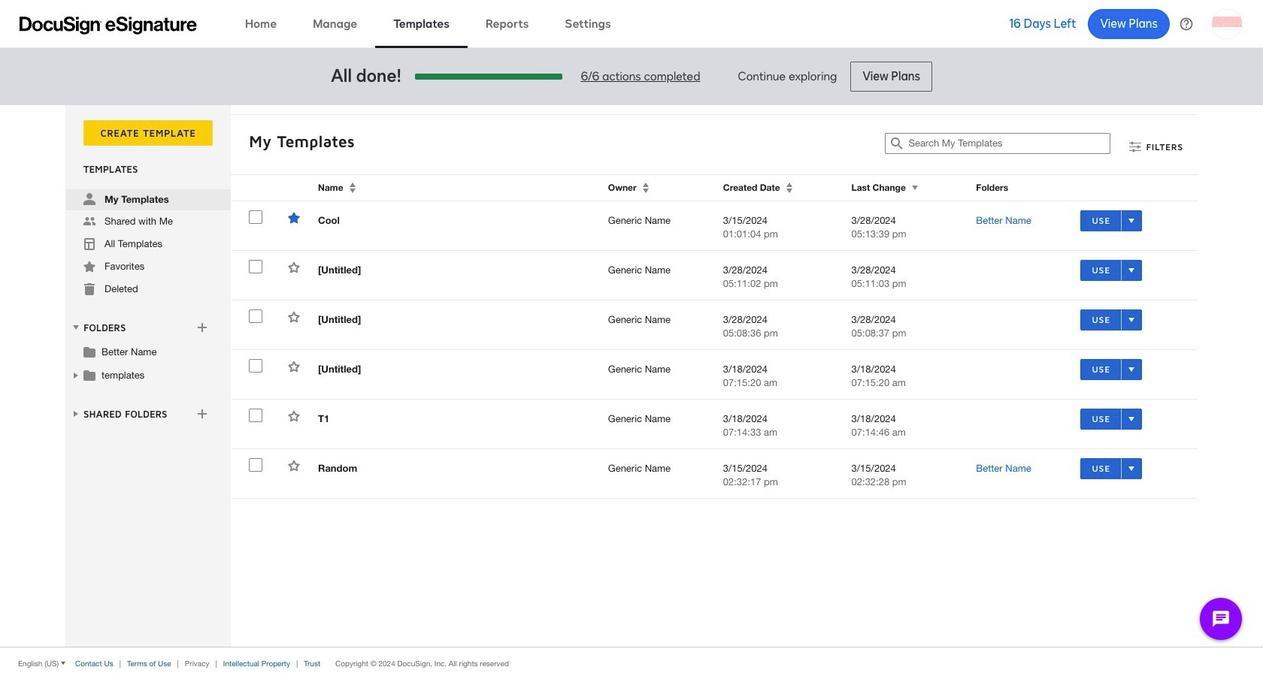 Task type: locate. For each thing, give the bounding box(es) containing it.
1 vertical spatial folder image
[[83, 369, 96, 381]]

your uploaded profile image image
[[1212, 9, 1243, 39]]

view folders image
[[70, 322, 82, 334]]

user image
[[83, 193, 96, 205]]

Search My Templates text field
[[909, 134, 1111, 153]]

view shared folders image
[[70, 408, 82, 420]]

shared image
[[83, 216, 96, 228]]

1 add [untitled] to favorites image from the top
[[288, 262, 300, 274]]

templates image
[[83, 238, 96, 250]]

more info region
[[0, 648, 1264, 680]]

secondary navigation region
[[65, 105, 1202, 648]]

2 vertical spatial add [untitled] to favorites image
[[288, 361, 300, 373]]

2 add [untitled] to favorites image from the top
[[288, 311, 300, 323]]

0 vertical spatial folder image
[[83, 346, 96, 358]]

1 vertical spatial add [untitled] to favorites image
[[288, 311, 300, 323]]

add [untitled] to favorites image
[[288, 262, 300, 274], [288, 311, 300, 323], [288, 361, 300, 373]]

0 vertical spatial add [untitled] to favorites image
[[288, 262, 300, 274]]

trash image
[[83, 284, 96, 296]]

folder image
[[83, 346, 96, 358], [83, 369, 96, 381]]

star filled image
[[83, 261, 96, 273]]



Task type: describe. For each thing, give the bounding box(es) containing it.
remove cool from favorites image
[[288, 212, 300, 224]]

3 add [untitled] to favorites image from the top
[[288, 361, 300, 373]]

docusign esignature image
[[20, 16, 197, 34]]

add t1 to favorites image
[[288, 411, 300, 423]]

2 folder image from the top
[[83, 369, 96, 381]]

1 folder image from the top
[[83, 346, 96, 358]]

add random to favorites image
[[288, 460, 300, 472]]



Task type: vqa. For each thing, say whether or not it's contained in the screenshot.
'Add T1 to favorites' icon
yes



